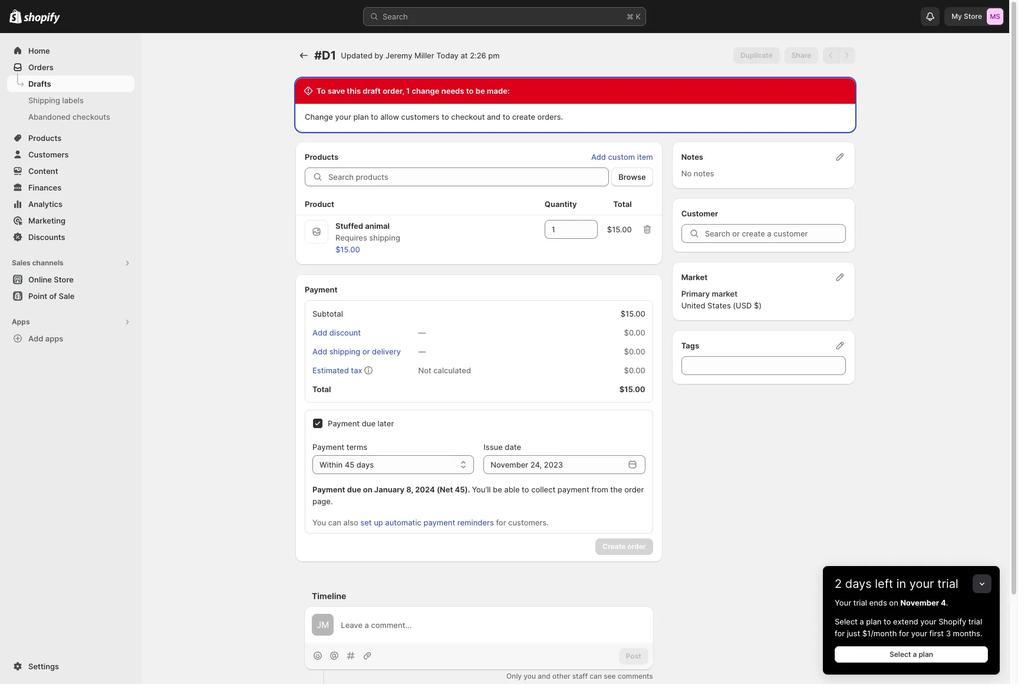 Task type: describe. For each thing, give the bounding box(es) containing it.
states
[[708, 301, 731, 310]]

comments
[[618, 672, 653, 681]]

extend
[[894, 617, 919, 626]]

add for add apps
[[28, 334, 43, 343]]

notes
[[682, 152, 704, 162]]

add discount button
[[306, 324, 368, 341]]

discount
[[330, 328, 361, 337]]

drafts
[[28, 79, 51, 88]]

your right change
[[335, 112, 351, 122]]

customer
[[682, 209, 719, 218]]

orders.
[[538, 112, 563, 122]]

customers
[[401, 112, 440, 122]]

or
[[363, 347, 370, 356]]

be inside you'll be able to collect payment from the order page.
[[493, 485, 502, 494]]

save
[[328, 86, 345, 96]]

online
[[28, 275, 52, 284]]

share button
[[785, 47, 819, 64]]

abandoned checkouts
[[28, 112, 110, 122]]

primary market united states (usd $)
[[682, 289, 762, 310]]

add custom item
[[592, 152, 653, 162]]

change
[[305, 112, 333, 122]]

payment for payment terms
[[313, 442, 345, 452]]

issue
[[484, 442, 503, 452]]

order
[[625, 485, 644, 494]]

0 horizontal spatial trial
[[854, 598, 868, 608]]

to left checkout
[[442, 112, 449, 122]]

by
[[375, 51, 384, 60]]

0 vertical spatial total
[[614, 199, 632, 209]]

for for just
[[835, 629, 845, 638]]

plan for extend
[[867, 617, 882, 626]]

1 horizontal spatial can
[[590, 672, 602, 681]]

to right needs on the top of page
[[466, 86, 474, 96]]

$0.00 for add shipping or delivery
[[624, 347, 646, 356]]

not
[[418, 366, 432, 375]]

see
[[604, 672, 616, 681]]

you'll be able to collect payment from the order page.
[[313, 485, 644, 506]]

$15.00 inside button
[[336, 245, 360, 254]]

add for add shipping or delivery
[[313, 347, 327, 356]]

select for select a plan
[[890, 650, 912, 659]]

your up "first"
[[921, 617, 937, 626]]

finances
[[28, 183, 61, 192]]

staff
[[573, 672, 588, 681]]

labels
[[62, 96, 84, 105]]

0 horizontal spatial shopify image
[[9, 9, 22, 24]]

payment for payment due later
[[328, 419, 360, 428]]

shipping
[[28, 96, 60, 105]]

Leave a comment... text field
[[341, 619, 646, 631]]

store for my store
[[964, 12, 983, 21]]

a for select a plan
[[913, 650, 917, 659]]

3 $0.00 from the top
[[624, 366, 646, 375]]

to left 'create'
[[503, 112, 510, 122]]

add shipping or delivery
[[313, 347, 401, 356]]

.
[[947, 598, 949, 608]]

your trial ends on november 4 .
[[835, 598, 949, 608]]

only you and other staff can see comments
[[507, 672, 653, 681]]

payment terms
[[313, 442, 368, 452]]

payment inside you'll be able to collect payment from the order page.
[[558, 485, 590, 494]]

content link
[[7, 163, 134, 179]]

Search or create a customer text field
[[705, 224, 846, 243]]

jeremy
[[386, 51, 413, 60]]

for for customers.
[[496, 518, 506, 527]]

delivery
[[372, 347, 401, 356]]

point of sale link
[[7, 288, 134, 304]]

shipping inside button
[[330, 347, 361, 356]]

subtotal
[[313, 309, 343, 319]]

on inside the 2 days left in your trial 'element'
[[890, 598, 899, 608]]

point of sale button
[[0, 288, 142, 304]]

left
[[875, 577, 894, 591]]

just
[[847, 629, 861, 638]]

payment for payment due on january 8, 2024 (net 45).
[[313, 485, 345, 494]]

#d1
[[314, 48, 336, 63]]

⌘ k
[[627, 12, 641, 21]]

k
[[636, 12, 641, 21]]

add shipping or delivery button
[[306, 343, 408, 360]]

settings link
[[7, 658, 134, 675]]

january
[[374, 485, 405, 494]]

drafts link
[[7, 76, 134, 92]]

Search products text field
[[329, 168, 609, 186]]

pm
[[489, 51, 500, 60]]

add discount
[[313, 328, 361, 337]]

add for add discount
[[313, 328, 327, 337]]

set
[[361, 518, 372, 527]]

collect
[[532, 485, 556, 494]]

no notes
[[682, 169, 715, 178]]

my
[[952, 12, 963, 21]]

notes
[[694, 169, 715, 178]]

$)
[[754, 301, 762, 310]]

customers.
[[509, 518, 549, 527]]

#d1 updated by jeremy miller today at 2:26 pm
[[314, 48, 500, 63]]

your inside dropdown button
[[910, 577, 935, 591]]

also
[[344, 518, 359, 527]]

sale
[[59, 291, 75, 301]]

plan for allow
[[354, 112, 369, 122]]

tags
[[682, 341, 700, 350]]

1 horizontal spatial and
[[538, 672, 551, 681]]

0 horizontal spatial on
[[363, 485, 373, 494]]

marketing link
[[7, 212, 134, 229]]

analytics link
[[7, 196, 134, 212]]

customers
[[28, 150, 69, 159]]

1 horizontal spatial shopify image
[[24, 12, 60, 24]]

2 days left in your trial button
[[823, 566, 1000, 591]]

order,
[[383, 86, 405, 96]]

due for on
[[347, 485, 361, 494]]

2 horizontal spatial for
[[900, 629, 910, 638]]

issue date
[[484, 442, 522, 452]]

your
[[835, 598, 852, 608]]

to inside you'll be able to collect payment from the order page.
[[522, 485, 529, 494]]

days inside dropdown button
[[846, 577, 872, 591]]

add apps
[[28, 334, 63, 343]]

next image
[[842, 50, 854, 61]]

browse
[[619, 172, 646, 182]]

up
[[374, 518, 383, 527]]

needs
[[442, 86, 465, 96]]

point
[[28, 291, 47, 301]]

shipping inside stuffed animal requires shipping
[[369, 233, 400, 242]]

sales
[[12, 258, 31, 267]]

page.
[[313, 497, 333, 506]]

you'll
[[472, 485, 491, 494]]

2
[[835, 577, 842, 591]]

— for add discount
[[418, 328, 426, 337]]

2 days left in your trial element
[[823, 597, 1000, 675]]

to inside the select a plan to extend your shopify trial for just $1/month for your first 3 months.
[[884, 617, 892, 626]]

your left "first"
[[912, 629, 928, 638]]

$1/month
[[863, 629, 897, 638]]

discounts link
[[7, 229, 134, 245]]

sales channels button
[[7, 255, 134, 271]]

content
[[28, 166, 58, 176]]

(usd
[[733, 301, 752, 310]]

(net
[[437, 485, 453, 494]]

0 vertical spatial days
[[357, 460, 374, 470]]



Task type: vqa. For each thing, say whether or not it's contained in the screenshot.
bottommost $0.00
yes



Task type: locate. For each thing, give the bounding box(es) containing it.
and right the you
[[538, 672, 551, 681]]

1 vertical spatial plan
[[867, 617, 882, 626]]

0 horizontal spatial can
[[328, 518, 342, 527]]

select inside the select a plan to extend your shopify trial for just $1/month for your first 3 months.
[[835, 617, 858, 626]]

post button
[[619, 648, 649, 665]]

stuffed animal requires shipping
[[336, 221, 400, 242]]

date
[[505, 442, 522, 452]]

0 horizontal spatial total
[[313, 385, 331, 394]]

0 vertical spatial store
[[964, 12, 983, 21]]

1 horizontal spatial on
[[890, 598, 899, 608]]

select for select a plan to extend your shopify trial for just $1/month for your first 3 months.
[[835, 617, 858, 626]]

be left made:
[[476, 86, 485, 96]]

0 horizontal spatial due
[[347, 485, 361, 494]]

1 vertical spatial products
[[305, 152, 339, 162]]

2 vertical spatial plan
[[919, 650, 934, 659]]

1 horizontal spatial store
[[964, 12, 983, 21]]

1 vertical spatial select
[[890, 650, 912, 659]]

1 vertical spatial payment
[[424, 518, 456, 527]]

2 horizontal spatial plan
[[919, 650, 934, 659]]

2 horizontal spatial trial
[[969, 617, 983, 626]]

quantity
[[545, 199, 577, 209]]

4
[[941, 598, 947, 608]]

trial right "your"
[[854, 598, 868, 608]]

0 vertical spatial a
[[860, 617, 865, 626]]

0 vertical spatial be
[[476, 86, 485, 96]]

0 vertical spatial select
[[835, 617, 858, 626]]

0 vertical spatial can
[[328, 518, 342, 527]]

payment up the payment terms
[[328, 419, 360, 428]]

select up just
[[835, 617, 858, 626]]

sales channels
[[12, 258, 64, 267]]

Issue date text field
[[484, 455, 624, 474]]

1 horizontal spatial plan
[[867, 617, 882, 626]]

due for later
[[362, 419, 376, 428]]

shipping
[[369, 233, 400, 242], [330, 347, 361, 356]]

0 vertical spatial trial
[[938, 577, 959, 591]]

2 vertical spatial trial
[[969, 617, 983, 626]]

1 $0.00 from the top
[[624, 328, 646, 337]]

1 vertical spatial days
[[846, 577, 872, 591]]

products down change
[[305, 152, 339, 162]]

total down estimated
[[313, 385, 331, 394]]

shipping labels
[[28, 96, 84, 105]]

store inside button
[[54, 275, 74, 284]]

add left "custom"
[[592, 152, 606, 162]]

add up estimated
[[313, 347, 327, 356]]

3
[[947, 629, 951, 638]]

payment due later
[[328, 419, 394, 428]]

trial up .
[[938, 577, 959, 591]]

payment for payment
[[305, 285, 338, 294]]

point of sale
[[28, 291, 75, 301]]

a down the select a plan to extend your shopify trial for just $1/month for your first 3 months.
[[913, 650, 917, 659]]

calculated
[[434, 366, 471, 375]]

market
[[682, 273, 708, 282]]

add custom item button
[[584, 149, 660, 165]]

products up customers on the left of the page
[[28, 133, 62, 143]]

product
[[305, 199, 334, 209]]

on right ends
[[890, 598, 899, 608]]

create
[[512, 112, 536, 122]]

on
[[363, 485, 373, 494], [890, 598, 899, 608]]

change
[[412, 86, 440, 96]]

— for add shipping or delivery
[[418, 347, 426, 356]]

draft
[[363, 86, 381, 96]]

a for select a plan to extend your shopify trial for just $1/month for your first 3 months.
[[860, 617, 865, 626]]

shipping down discount
[[330, 347, 361, 356]]

1 horizontal spatial products
[[305, 152, 339, 162]]

1 horizontal spatial total
[[614, 199, 632, 209]]

and right checkout
[[487, 112, 501, 122]]

1 vertical spatial store
[[54, 275, 74, 284]]

payment up page.
[[313, 485, 345, 494]]

duplicate
[[741, 51, 773, 60]]

0 vertical spatial $0.00
[[624, 328, 646, 337]]

days right 45
[[357, 460, 374, 470]]

due down 45
[[347, 485, 361, 494]]

can left see
[[590, 672, 602, 681]]

days right 2
[[846, 577, 872, 591]]

within
[[320, 460, 343, 470]]

⌘
[[627, 12, 634, 21]]

add
[[592, 152, 606, 162], [313, 328, 327, 337], [28, 334, 43, 343], [313, 347, 327, 356]]

0 horizontal spatial payment
[[424, 518, 456, 527]]

None number field
[[545, 220, 580, 239]]

apps
[[45, 334, 63, 343]]

0 vertical spatial shipping
[[369, 233, 400, 242]]

to left allow
[[371, 112, 378, 122]]

0 horizontal spatial shipping
[[330, 347, 361, 356]]

2 vertical spatial $0.00
[[624, 366, 646, 375]]

reminders
[[458, 518, 494, 527]]

1 vertical spatial —
[[418, 347, 426, 356]]

select a plan
[[890, 650, 934, 659]]

total
[[614, 199, 632, 209], [313, 385, 331, 394]]

$0.00
[[624, 328, 646, 337], [624, 347, 646, 356], [624, 366, 646, 375]]

plan down "first"
[[919, 650, 934, 659]]

0 vertical spatial and
[[487, 112, 501, 122]]

add for add custom item
[[592, 152, 606, 162]]

marketing
[[28, 216, 66, 225]]

later
[[378, 419, 394, 428]]

1 vertical spatial be
[[493, 485, 502, 494]]

0 horizontal spatial store
[[54, 275, 74, 284]]

1 horizontal spatial payment
[[558, 485, 590, 494]]

payment left from
[[558, 485, 590, 494]]

to
[[317, 86, 326, 96]]

1 horizontal spatial shipping
[[369, 233, 400, 242]]

payment up subtotal
[[305, 285, 338, 294]]

0 vertical spatial plan
[[354, 112, 369, 122]]

online store
[[28, 275, 74, 284]]

2 $0.00 from the top
[[624, 347, 646, 356]]

add inside button
[[28, 334, 43, 343]]

1 horizontal spatial due
[[362, 419, 376, 428]]

estimated tax button
[[306, 362, 370, 379]]

trial inside the select a plan to extend your shopify trial for just $1/month for your first 3 months.
[[969, 617, 983, 626]]

0 horizontal spatial select
[[835, 617, 858, 626]]

a up just
[[860, 617, 865, 626]]

discounts
[[28, 232, 65, 242]]

for
[[496, 518, 506, 527], [835, 629, 845, 638], [900, 629, 910, 638]]

primary
[[682, 289, 710, 298]]

requires
[[336, 233, 367, 242]]

shopify image
[[9, 9, 22, 24], [24, 12, 60, 24]]

—
[[418, 328, 426, 337], [418, 347, 426, 356]]

$0.00 for add discount
[[624, 328, 646, 337]]

1 horizontal spatial a
[[913, 650, 917, 659]]

due left the later
[[362, 419, 376, 428]]

0 horizontal spatial for
[[496, 518, 506, 527]]

you
[[313, 518, 326, 527]]

0 vertical spatial products
[[28, 133, 62, 143]]

be left able on the bottom of page
[[493, 485, 502, 494]]

0 vertical spatial —
[[418, 328, 426, 337]]

1 horizontal spatial be
[[493, 485, 502, 494]]

1 vertical spatial on
[[890, 598, 899, 608]]

1 — from the top
[[418, 328, 426, 337]]

settings
[[28, 662, 59, 671]]

0 vertical spatial due
[[362, 419, 376, 428]]

select a plan link
[[835, 646, 989, 663]]

a inside the select a plan to extend your shopify trial for just $1/month for your first 3 months.
[[860, 617, 865, 626]]

the
[[611, 485, 623, 494]]

checkout
[[451, 112, 485, 122]]

payment down (net
[[424, 518, 456, 527]]

total down the browse button
[[614, 199, 632, 209]]

0 horizontal spatial plan
[[354, 112, 369, 122]]

1 vertical spatial can
[[590, 672, 602, 681]]

stuffed
[[336, 221, 363, 231]]

allow
[[381, 112, 399, 122]]

store up sale
[[54, 275, 74, 284]]

8,
[[407, 485, 414, 494]]

45
[[345, 460, 355, 470]]

market
[[712, 289, 738, 298]]

store for online store
[[54, 275, 74, 284]]

payment
[[558, 485, 590, 494], [424, 518, 456, 527]]

1 vertical spatial $0.00
[[624, 347, 646, 356]]

for down extend
[[900, 629, 910, 638]]

1 vertical spatial and
[[538, 672, 551, 681]]

0 vertical spatial on
[[363, 485, 373, 494]]

plan inside the select a plan to extend your shopify trial for just $1/month for your first 3 months.
[[867, 617, 882, 626]]

1 horizontal spatial for
[[835, 629, 845, 638]]

None text field
[[682, 356, 846, 375]]

updated
[[341, 51, 373, 60]]

customers link
[[7, 146, 134, 163]]

your up "november"
[[910, 577, 935, 591]]

avatar with initials j m image
[[312, 614, 334, 636]]

for left just
[[835, 629, 845, 638]]

1 vertical spatial due
[[347, 485, 361, 494]]

0 horizontal spatial and
[[487, 112, 501, 122]]

1 horizontal spatial select
[[890, 650, 912, 659]]

november
[[901, 598, 940, 608]]

can
[[328, 518, 342, 527], [590, 672, 602, 681]]

2 — from the top
[[418, 347, 426, 356]]

trial inside dropdown button
[[938, 577, 959, 591]]

plan up $1/month
[[867, 617, 882, 626]]

only
[[507, 672, 522, 681]]

online store button
[[0, 271, 142, 288]]

previous image
[[826, 50, 838, 61]]

1 horizontal spatial days
[[846, 577, 872, 591]]

products
[[28, 133, 62, 143], [305, 152, 339, 162]]

1 vertical spatial a
[[913, 650, 917, 659]]

0 horizontal spatial a
[[860, 617, 865, 626]]

within 45 days
[[320, 460, 374, 470]]

trial up months.
[[969, 617, 983, 626]]

on left january
[[363, 485, 373, 494]]

1 vertical spatial trial
[[854, 598, 868, 608]]

payment
[[305, 285, 338, 294], [328, 419, 360, 428], [313, 442, 345, 452], [313, 485, 345, 494]]

payment up within
[[313, 442, 345, 452]]

to right able on the bottom of page
[[522, 485, 529, 494]]

my store image
[[987, 8, 1004, 25]]

0 vertical spatial payment
[[558, 485, 590, 494]]

miller
[[415, 51, 435, 60]]

2:26
[[470, 51, 487, 60]]

0 horizontal spatial products
[[28, 133, 62, 143]]

your
[[335, 112, 351, 122], [910, 577, 935, 591], [921, 617, 937, 626], [912, 629, 928, 638]]

can right you
[[328, 518, 342, 527]]

add down subtotal
[[313, 328, 327, 337]]

1 vertical spatial total
[[313, 385, 331, 394]]

share
[[792, 51, 812, 60]]

to up $1/month
[[884, 617, 892, 626]]

ends
[[870, 598, 888, 608]]

online store link
[[7, 271, 134, 288]]

1 vertical spatial shipping
[[330, 347, 361, 356]]

store right 'my'
[[964, 12, 983, 21]]

1 horizontal spatial trial
[[938, 577, 959, 591]]

select down the select a plan to extend your shopify trial for just $1/month for your first 3 months.
[[890, 650, 912, 659]]

at
[[461, 51, 468, 60]]

months.
[[954, 629, 983, 638]]

0 horizontal spatial be
[[476, 86, 485, 96]]

orders
[[28, 63, 54, 72]]

for right reminders on the bottom left
[[496, 518, 506, 527]]

add left apps
[[28, 334, 43, 343]]

custom
[[608, 152, 635, 162]]

0 horizontal spatial days
[[357, 460, 374, 470]]

you can also set up automatic payment reminders for customers.
[[313, 518, 549, 527]]

plan down this
[[354, 112, 369, 122]]

shipping down the animal
[[369, 233, 400, 242]]

select a plan to extend your shopify trial for just $1/month for your first 3 months.
[[835, 617, 983, 638]]



